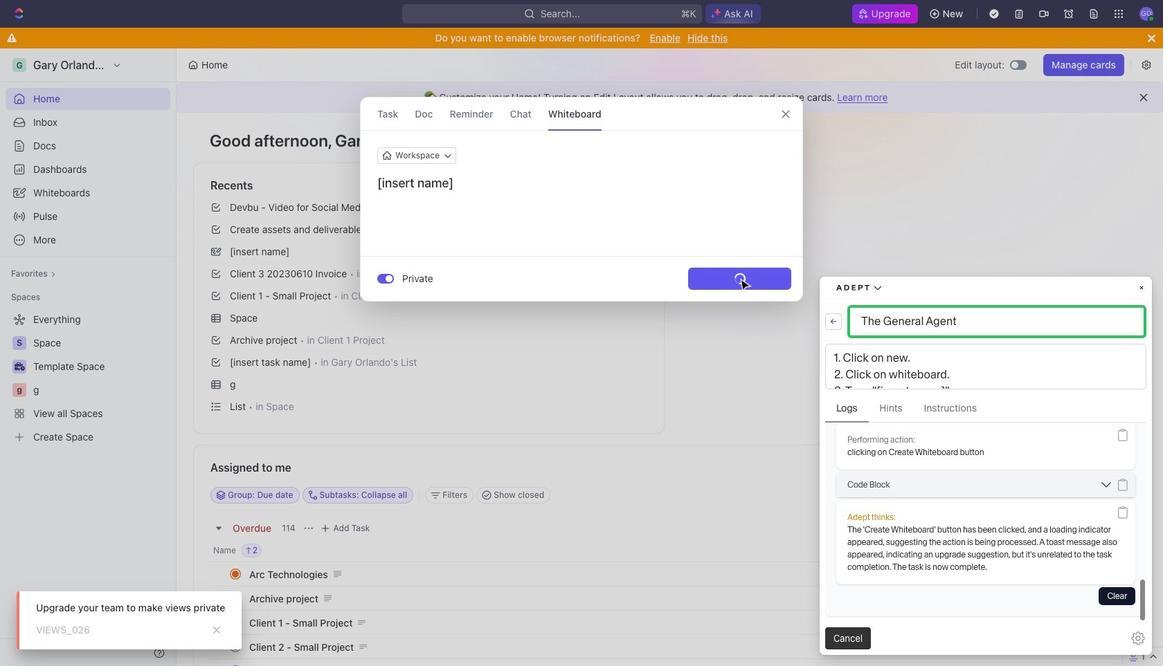 Task type: describe. For each thing, give the bounding box(es) containing it.
tree inside sidebar navigation
[[6, 309, 170, 449]]

Search tasks... text field
[[936, 485, 1075, 506]]



Task type: locate. For each thing, give the bounding box(es) containing it.
dialog
[[360, 97, 803, 302]]

sidebar navigation
[[0, 48, 177, 667]]

alert
[[177, 82, 1163, 113]]

Name this Whiteboard... field
[[361, 175, 802, 192]]

tree
[[6, 309, 170, 449]]



Task type: vqa. For each thing, say whether or not it's contained in the screenshot.
1st In Progress from the bottom
no



